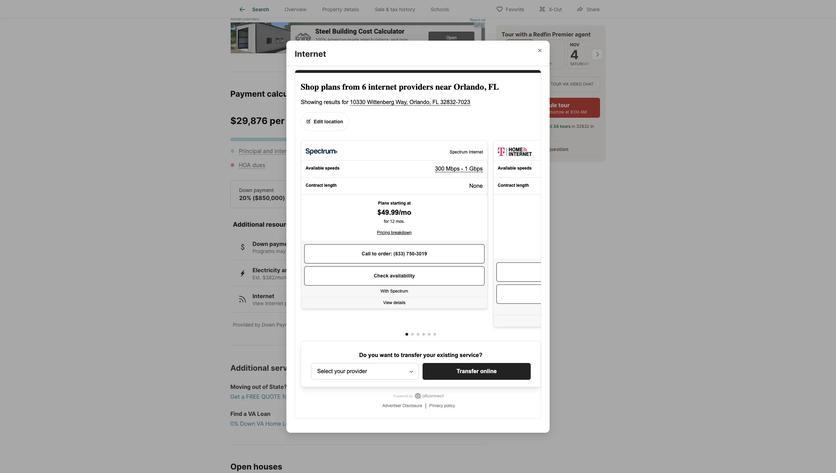 Task type: vqa. For each thing, say whether or not it's contained in the screenshot.
the bottommost Additional
yes



Task type: describe. For each thing, give the bounding box(es) containing it.
agents
[[532, 124, 546, 129]]

home
[[371, 300, 384, 306]]

x-out
[[549, 6, 563, 12]]

additional services
[[231, 363, 303, 372]]

report ad
[[470, 18, 486, 22]]

am
[[581, 109, 588, 115]]

distance
[[318, 393, 340, 400]]

find a va loan 0% down va home loans: get quote
[[231, 410, 329, 427]]

next
[[515, 109, 524, 115]]

schedule
[[532, 102, 558, 109]]

may
[[276, 248, 286, 254]]

favorite button
[[491, 2, 531, 16]]

9:00
[[571, 109, 580, 115]]

get inside find a va loan 0% down va home loans: get quote
[[302, 420, 311, 427]]

days
[[541, 130, 550, 135]]

down payment assistance programs may be available.
[[253, 240, 325, 254]]

question
[[548, 146, 569, 152]]

internet element
[[295, 40, 335, 59]]

principal and interest
[[239, 147, 295, 154]]

&
[[386, 6, 390, 12]]

redfin agents led 34 tours in 32832
[[518, 124, 590, 129]]

0 horizontal spatial payment
[[231, 89, 265, 99]]

0% down va home loans: get quote link
[[231, 419, 490, 428]]

tour for tour with a redfin premier agent
[[502, 31, 515, 38]]

$29,876 per month
[[231, 115, 316, 126]]

principal and interest link
[[239, 147, 295, 154]]

for inside moving out of state? get a free quote for your long distance move from u-pack!
[[283, 393, 290, 400]]

interest
[[275, 147, 295, 154]]

led
[[547, 124, 553, 129]]

electricity and solar est. $382/month, save                  $382 with rooftop solar
[[253, 267, 361, 280]]

for inside internet view internet plans and providers available for this home
[[353, 300, 360, 306]]

price
[[322, 187, 334, 193]]

video
[[571, 82, 583, 87]]

payment for ($850,000)
[[254, 187, 274, 193]]

tour via video chat
[[551, 82, 594, 87]]

available.
[[295, 248, 316, 254]]

share
[[587, 6, 600, 12]]

and left interest
[[263, 147, 273, 154]]

chat
[[584, 82, 594, 87]]

loan
[[257, 410, 271, 417]]

tour for tour via video chat
[[551, 82, 562, 87]]

and inside electricity and solar est. $382/month, save                  $382 with rooftop solar
[[282, 267, 292, 274]]

ad
[[482, 18, 486, 22]]

in inside in the last 30 days
[[591, 124, 595, 129]]

free
[[246, 393, 260, 400]]

favorite
[[506, 6, 525, 12]]

($850,000)
[[253, 194, 285, 201]]

at
[[566, 109, 570, 115]]

share button
[[571, 2, 606, 16]]

the
[[518, 130, 525, 135]]

by
[[255, 322, 261, 328]]

available:
[[526, 109, 544, 115]]

internet dialog
[[287, 40, 550, 433]]

property details tab
[[315, 1, 367, 18]]

loans:
[[283, 420, 300, 427]]

1 vertical spatial redfin
[[518, 124, 531, 129]]

a inside find a va loan 0% down va home loans: get quote
[[244, 410, 247, 417]]

your
[[291, 393, 303, 400]]

houses
[[254, 462, 283, 472]]

history
[[399, 6, 415, 12]]

down payment 20% ($850,000)
[[239, 187, 285, 201]]

1 in from the left
[[572, 124, 576, 129]]

services
[[271, 363, 303, 372]]

reset
[[330, 118, 346, 125]]

schools
[[431, 6, 449, 12]]

ad region
[[231, 22, 486, 54]]

hoa dues link
[[239, 161, 266, 168]]

est.
[[253, 274, 261, 280]]

$2,833
[[467, 161, 486, 168]]

$382/month,
[[263, 274, 293, 280]]

internet for internet
[[295, 49, 327, 59]]

available
[[332, 300, 352, 306]]

payment calculator
[[231, 89, 307, 99]]

per
[[270, 115, 285, 126]]

tomorrow
[[545, 109, 565, 115]]

schedule tour next available: tomorrow at 9:00 am
[[515, 102, 588, 115]]

additional resources
[[233, 221, 297, 228]]

search link
[[238, 5, 269, 14]]

1 vertical spatial advertisement
[[418, 385, 447, 390]]

sale & tax history tab
[[367, 1, 423, 18]]

ask
[[534, 146, 543, 152]]

payment for programs
[[270, 240, 294, 248]]

1 vertical spatial solar
[[350, 274, 361, 280]]

friday
[[540, 62, 552, 66]]

2 vertical spatial internet
[[265, 300, 284, 306]]

month
[[287, 115, 316, 126]]

u-
[[372, 393, 378, 400]]

tax
[[391, 6, 398, 12]]

1 horizontal spatial va
[[257, 420, 264, 427]]

premier
[[553, 31, 574, 38]]

ask a question
[[534, 146, 569, 152]]

jumbo,
[[400, 194, 418, 201]]

provided
[[233, 322, 254, 328]]

hoa dues
[[239, 161, 266, 168]]

hoa
[[239, 161, 251, 168]]

additional for additional services
[[231, 363, 269, 372]]

rooftop
[[331, 274, 348, 280]]

yr
[[378, 194, 383, 201]]



Task type: locate. For each thing, give the bounding box(es) containing it.
open houses
[[231, 462, 283, 472]]

resources
[[266, 221, 297, 228]]

34
[[554, 124, 560, 129]]

tour down favorite button
[[502, 31, 515, 38]]

solar up save
[[293, 267, 307, 274]]

0 vertical spatial with
[[516, 31, 528, 38]]

internet view internet plans and providers available for this home
[[253, 293, 384, 306]]

saturday
[[571, 62, 590, 66]]

of
[[263, 383, 268, 390]]

redfin up nov 3 friday
[[534, 31, 552, 38]]

1 vertical spatial internet
[[253, 293, 275, 300]]

from
[[358, 393, 370, 400]]

0 vertical spatial va
[[248, 410, 256, 417]]

1 vertical spatial tour
[[551, 82, 562, 87]]

nov down agent
[[571, 42, 580, 47]]

state?
[[270, 383, 287, 390]]

1 horizontal spatial with
[[516, 31, 528, 38]]

internet
[[295, 49, 327, 59], [253, 293, 275, 300], [265, 300, 284, 306]]

moving out of state? get a free quote for your long distance move from u-pack!
[[231, 383, 393, 400]]

$382
[[306, 274, 319, 280]]

1 vertical spatial with
[[320, 274, 330, 280]]

moving
[[231, 383, 251, 390]]

sale
[[375, 6, 385, 12]]

down up 20%
[[239, 187, 253, 193]]

1 horizontal spatial for
[[353, 300, 360, 306]]

1 horizontal spatial solar
[[350, 274, 361, 280]]

in the last 30 days
[[518, 124, 595, 135]]

20%
[[239, 194, 252, 201]]

solar
[[293, 267, 307, 274], [350, 274, 361, 280]]

0 horizontal spatial in
[[572, 124, 576, 129]]

0 horizontal spatial advertisement
[[231, 16, 260, 21]]

1 vertical spatial va
[[257, 420, 264, 427]]

2 horizontal spatial nov
[[571, 42, 580, 47]]

home up $4,250,000
[[307, 187, 321, 193]]

providers
[[309, 300, 330, 306]]

1 horizontal spatial home
[[307, 187, 321, 193]]

tour left "via"
[[551, 82, 562, 87]]

0 horizontal spatial with
[[320, 274, 330, 280]]

tab list
[[231, 0, 463, 18]]

x-out button
[[534, 2, 569, 16]]

details
[[344, 6, 359, 12]]

0 vertical spatial payment
[[231, 89, 265, 99]]

out
[[554, 6, 563, 12]]

for
[[353, 300, 360, 306], [283, 393, 290, 400]]

this
[[361, 300, 370, 306]]

payment inside down payment 20% ($850,000)
[[254, 187, 274, 193]]

nov down tour with a redfin premier agent
[[540, 42, 549, 47]]

payment up $29,876
[[231, 89, 265, 99]]

tour via video chat list box
[[502, 77, 601, 92]]

1 horizontal spatial in
[[591, 124, 595, 129]]

tours
[[561, 124, 571, 129]]

view
[[253, 300, 264, 306]]

property
[[323, 6, 343, 12]]

and right plans
[[299, 300, 307, 306]]

with inside electricity and solar est. $382/month, save                  $382 with rooftop solar
[[320, 274, 330, 280]]

1 horizontal spatial get
[[302, 420, 311, 427]]

0 vertical spatial solar
[[293, 267, 307, 274]]

x-
[[549, 6, 554, 12]]

payment
[[231, 89, 265, 99], [277, 322, 297, 328]]

a inside moving out of state? get a free quote for your long distance move from u-pack!
[[242, 393, 245, 400]]

and up $382/month,
[[282, 267, 292, 274]]

and inside internet view internet plans and providers available for this home
[[299, 300, 307, 306]]

0 horizontal spatial home
[[266, 420, 281, 427]]

down inside find a va loan 0% down va home loans: get quote
[[240, 420, 255, 427]]

0 horizontal spatial tour
[[502, 31, 515, 38]]

nov up thursday on the top of the page
[[509, 42, 519, 47]]

payment down plans
[[277, 322, 297, 328]]

nov inside nov 3 friday
[[540, 42, 549, 47]]

0 vertical spatial payment
[[254, 187, 274, 193]]

0 vertical spatial additional
[[233, 221, 265, 228]]

get down moving
[[231, 393, 240, 400]]

0 horizontal spatial for
[[283, 393, 290, 400]]

property details
[[323, 6, 359, 12]]

in right 32832
[[591, 124, 595, 129]]

0 vertical spatial advertisement
[[231, 16, 260, 21]]

1 horizontal spatial tour
[[551, 82, 562, 87]]

home price $4,250,000
[[307, 187, 340, 201]]

solar right rooftop
[[350, 274, 361, 280]]

down up programs
[[253, 240, 268, 248]]

1 horizontal spatial advertisement
[[418, 385, 447, 390]]

1 vertical spatial for
[[283, 393, 290, 400]]

va down loan
[[257, 420, 264, 427]]

agent
[[576, 31, 591, 38]]

ask a question link
[[534, 146, 569, 152]]

dues
[[253, 161, 266, 168]]

0 vertical spatial home
[[307, 187, 321, 193]]

redfin up "the"
[[518, 124, 531, 129]]

tour inside list box
[[551, 82, 562, 87]]

$1,821
[[469, 147, 486, 154]]

0 vertical spatial tour
[[502, 31, 515, 38]]

calculator
[[267, 89, 307, 99]]

$4,250,000
[[307, 194, 340, 201]]

tab list containing search
[[231, 0, 463, 18]]

1 horizontal spatial nov
[[540, 42, 549, 47]]

nov inside the 'nov 4 saturday'
[[571, 42, 580, 47]]

0 vertical spatial redfin
[[534, 31, 552, 38]]

30
[[534, 130, 540, 135]]

nov for 3
[[540, 42, 549, 47]]

0 horizontal spatial redfin
[[518, 124, 531, 129]]

1 vertical spatial home
[[266, 420, 281, 427]]

home down loan
[[266, 420, 281, 427]]

3 nov from the left
[[571, 42, 580, 47]]

down inside down payment 20% ($850,000)
[[239, 187, 253, 193]]

and right wattbuy,
[[345, 322, 353, 328]]

1 vertical spatial payment
[[270, 240, 294, 248]]

1 nov from the left
[[509, 42, 519, 47]]

None button
[[507, 39, 535, 70], [537, 40, 566, 69], [568, 40, 597, 69], [507, 39, 535, 70], [537, 40, 566, 69], [568, 40, 597, 69]]

for left your
[[283, 393, 290, 400]]

fixed
[[385, 194, 398, 201]]

internet inside dialog
[[295, 49, 327, 59]]

additional for additional resources
[[233, 221, 265, 228]]

3
[[540, 47, 548, 62]]

open
[[231, 462, 252, 472]]

down right by
[[262, 322, 275, 328]]

advertisement
[[231, 16, 260, 21], [418, 385, 447, 390]]

overview tab
[[277, 1, 315, 18]]

programs
[[253, 248, 275, 254]]

1 vertical spatial additional
[[231, 363, 269, 372]]

resource,
[[298, 322, 321, 328]]

get inside moving out of state? get a free quote for your long distance move from u-pack!
[[231, 393, 240, 400]]

in right tours
[[572, 124, 576, 129]]

2 in from the left
[[591, 124, 595, 129]]

nov 4 saturday
[[571, 42, 590, 66]]

30-yr fixed jumbo, 8.04%
[[368, 194, 437, 201]]

down right 0%
[[240, 420, 255, 427]]

save
[[294, 274, 305, 280]]

payment up ($850,000)
[[254, 187, 274, 193]]

nov for 4
[[571, 42, 580, 47]]

8.04%
[[420, 194, 437, 201]]

home inside 'home price $4,250,000'
[[307, 187, 321, 193]]

0 vertical spatial for
[[353, 300, 360, 306]]

next image
[[592, 49, 603, 60]]

home
[[307, 187, 321, 193], [266, 420, 281, 427]]

get
[[231, 393, 240, 400], [302, 420, 311, 427]]

0 vertical spatial internet
[[295, 49, 327, 59]]

payment up "may"
[[270, 240, 294, 248]]

0%
[[231, 420, 239, 427]]

internet for internet view internet plans and providers available for this home
[[253, 293, 275, 300]]

1 vertical spatial get
[[302, 420, 311, 427]]

tour with a redfin premier agent
[[502, 31, 591, 38]]

0 horizontal spatial va
[[248, 410, 256, 417]]

schools tab
[[423, 1, 457, 18]]

pack!
[[378, 393, 393, 400]]

1 horizontal spatial payment
[[277, 322, 297, 328]]

home inside find a va loan 0% down va home loans: get quote
[[266, 420, 281, 427]]

report ad button
[[470, 18, 486, 23]]

4
[[571, 47, 579, 62]]

plans
[[285, 300, 297, 306]]

0 horizontal spatial nov
[[509, 42, 519, 47]]

find
[[231, 410, 242, 417]]

$25,031
[[334, 147, 356, 154]]

report
[[470, 18, 481, 22]]

wattbuy,
[[323, 322, 343, 328]]

additional up out
[[231, 363, 269, 372]]

down inside down payment assistance programs may be available.
[[253, 240, 268, 248]]

0 vertical spatial get
[[231, 393, 240, 400]]

for left this
[[353, 300, 360, 306]]

search
[[252, 6, 269, 12]]

with
[[516, 31, 528, 38], [320, 274, 330, 280]]

payment inside down payment assistance programs may be available.
[[270, 240, 294, 248]]

with down favorite
[[516, 31, 528, 38]]

0 horizontal spatial solar
[[293, 267, 307, 274]]

long
[[305, 393, 316, 400]]

0 horizontal spatial get
[[231, 393, 240, 400]]

1 vertical spatial payment
[[277, 322, 297, 328]]

1 horizontal spatial redfin
[[534, 31, 552, 38]]

va left loan
[[248, 410, 256, 417]]

additional down 20%
[[233, 221, 265, 228]]

last
[[526, 130, 533, 135]]

with right the $382
[[320, 274, 330, 280]]

get left quote
[[302, 420, 311, 427]]

2 nov from the left
[[540, 42, 549, 47]]

quote
[[262, 393, 281, 400]]



